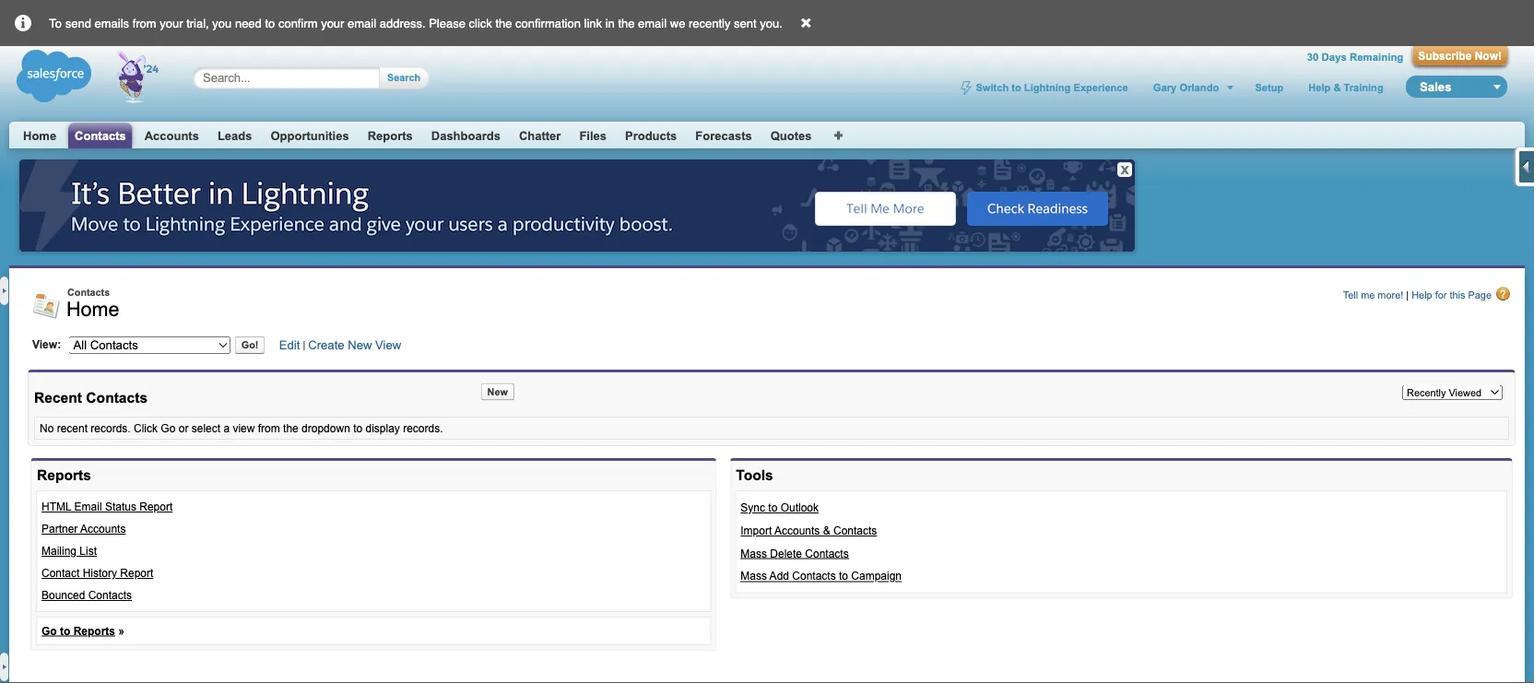 Task type: describe. For each thing, give the bounding box(es) containing it.
2 horizontal spatial the
[[618, 16, 635, 30]]

opportunities link
[[271, 129, 349, 142]]

edit | create new view
[[279, 338, 401, 352]]

go to reports »
[[41, 625, 124, 637]]

home link
[[23, 129, 56, 142]]

partner accounts
[[41, 523, 126, 535]]

2 your from the left
[[321, 16, 344, 30]]

help for help for this page
[[1412, 289, 1432, 301]]

email
[[74, 501, 102, 513]]

tell
[[1343, 289, 1358, 301]]

create new view link
[[308, 338, 401, 352]]

accounts for tools
[[774, 524, 820, 537]]

orlando
[[1179, 82, 1219, 93]]

a
[[223, 422, 230, 435]]

close image
[[786, 2, 827, 30]]

contacts down salesforce.com image on the top
[[75, 129, 126, 142]]

to
[[49, 16, 62, 30]]

»
[[118, 625, 124, 637]]

to left display
[[353, 422, 362, 435]]

campaign
[[851, 570, 902, 583]]

forecasts
[[695, 129, 752, 142]]

edit link
[[279, 338, 300, 352]]

0 vertical spatial report
[[139, 501, 173, 513]]

0 vertical spatial reports
[[368, 129, 413, 142]]

2 records. from the left
[[403, 422, 443, 435]]

mass delete contacts
[[741, 547, 849, 560]]

sync
[[741, 501, 765, 514]]

more!
[[1378, 289, 1403, 301]]

salesforce.com image
[[12, 46, 173, 106]]

mass for mass add contacts to campaign
[[741, 570, 767, 583]]

contacts down history
[[88, 589, 132, 602]]

chatter
[[519, 129, 561, 142]]

sync to outlook
[[741, 501, 819, 514]]

or
[[179, 422, 188, 435]]

days
[[1322, 51, 1347, 63]]

gary
[[1153, 82, 1177, 93]]

contacts up the mass add contacts to campaign
[[805, 547, 849, 560]]

all tabs image
[[833, 129, 845, 140]]

click
[[134, 422, 158, 435]]

create
[[308, 338, 344, 352]]

files
[[579, 129, 607, 142]]

bounced contacts
[[41, 589, 132, 602]]

view
[[233, 422, 255, 435]]

1 horizontal spatial home
[[66, 298, 120, 320]]

me
[[1361, 289, 1375, 301]]

to right sync
[[768, 501, 777, 514]]

bounced contacts link
[[41, 589, 132, 602]]

contacts home
[[66, 287, 120, 320]]

import
[[741, 524, 772, 537]]

0 horizontal spatial &
[[823, 524, 830, 537]]

help & training
[[1308, 82, 1383, 93]]

1 horizontal spatial go
[[161, 422, 176, 435]]

history
[[83, 567, 117, 579]]

partner
[[41, 523, 78, 535]]

contacts inside contacts home
[[67, 287, 110, 298]]

need
[[235, 16, 262, 30]]

confirm
[[278, 16, 318, 30]]

we
[[670, 16, 685, 30]]

30
[[1307, 51, 1319, 63]]

dropdown
[[302, 422, 350, 435]]

to left campaign
[[839, 570, 848, 583]]

contacts up click
[[86, 390, 148, 406]]

mass add contacts to campaign link
[[741, 570, 902, 583]]

remaining
[[1350, 51, 1403, 63]]

info image
[[0, 0, 46, 32]]

tell me more! |
[[1343, 289, 1412, 301]]

0 horizontal spatial go
[[41, 625, 57, 637]]

new
[[348, 338, 372, 352]]

0 horizontal spatial from
[[132, 16, 156, 30]]

quotes
[[770, 129, 812, 142]]

mailing list link
[[41, 545, 97, 557]]

mailing list
[[41, 545, 97, 557]]

switch to lightning experience
[[976, 82, 1128, 93]]

dashboards
[[431, 129, 500, 142]]

you
[[212, 16, 232, 30]]

bounced
[[41, 589, 85, 602]]

to right the need
[[265, 16, 275, 30]]

switch
[[976, 82, 1009, 93]]

| inside edit | create new view
[[303, 339, 305, 350]]

forecasts link
[[695, 129, 752, 142]]

1 email from the left
[[348, 16, 376, 30]]

address.
[[380, 16, 426, 30]]

products
[[625, 129, 677, 142]]

help & training link
[[1307, 82, 1385, 93]]

contact image
[[32, 291, 62, 321]]

html email status report
[[41, 501, 173, 513]]

setup
[[1255, 82, 1284, 93]]

status
[[105, 501, 136, 513]]

contacts down mass delete contacts link
[[792, 570, 836, 583]]

setup link
[[1253, 82, 1285, 93]]

chatter link
[[519, 129, 561, 142]]

1 horizontal spatial the
[[495, 16, 512, 30]]

Search... text field
[[203, 71, 361, 85]]

display
[[366, 422, 400, 435]]

click
[[469, 16, 492, 30]]



Task type: vqa. For each thing, say whether or not it's contained in the screenshot.
better
no



Task type: locate. For each thing, give the bounding box(es) containing it.
tell me more! link
[[1343, 289, 1403, 301]]

1 horizontal spatial |
[[1406, 289, 1409, 301]]

x link
[[1117, 162, 1132, 177]]

1 horizontal spatial help
[[1412, 289, 1432, 301]]

to inside 'link'
[[1012, 82, 1021, 93]]

1 horizontal spatial from
[[258, 422, 280, 435]]

report
[[139, 501, 173, 513], [120, 567, 153, 579]]

reports
[[368, 129, 413, 142], [37, 467, 91, 484], [73, 625, 115, 637]]

1 horizontal spatial records.
[[403, 422, 443, 435]]

confirmation
[[515, 16, 581, 30]]

go
[[161, 422, 176, 435], [41, 625, 57, 637]]

accounts left leads
[[144, 129, 199, 142]]

1 vertical spatial mass
[[741, 570, 767, 583]]

0 horizontal spatial help
[[1308, 82, 1331, 93]]

add
[[769, 570, 789, 583]]

lightning
[[1024, 82, 1071, 93]]

send
[[65, 16, 91, 30]]

from right emails
[[132, 16, 156, 30]]

1 your from the left
[[160, 16, 183, 30]]

reports link
[[368, 129, 413, 142]]

to right switch
[[1012, 82, 1021, 93]]

0 horizontal spatial the
[[283, 422, 298, 435]]

gary orlando
[[1153, 82, 1219, 93]]

records. right display
[[403, 422, 443, 435]]

accounts up mass delete contacts link
[[774, 524, 820, 537]]

|
[[1406, 289, 1409, 301], [303, 339, 305, 350]]

contacts right contact image
[[67, 287, 110, 298]]

30 days remaining link
[[1307, 51, 1403, 63]]

contact
[[41, 567, 80, 579]]

accounts down html email status report 'link'
[[80, 523, 126, 535]]

1 vertical spatial from
[[258, 422, 280, 435]]

recent contacts
[[34, 390, 148, 406]]

please
[[429, 16, 465, 30]]

accounts for reports
[[80, 523, 126, 535]]

help for help & training
[[1308, 82, 1331, 93]]

this
[[1450, 289, 1465, 301]]

mailing
[[41, 545, 77, 557]]

accounts
[[144, 129, 199, 142], [80, 523, 126, 535], [774, 524, 820, 537]]

go left or
[[161, 422, 176, 435]]

tools
[[736, 467, 773, 484]]

view
[[375, 338, 401, 352]]

experience
[[1074, 82, 1128, 93]]

0 vertical spatial help
[[1308, 82, 1331, 93]]

import accounts & contacts link
[[741, 524, 877, 537]]

1 horizontal spatial your
[[321, 16, 344, 30]]

your right the confirm at left top
[[321, 16, 344, 30]]

1 mass from the top
[[741, 547, 767, 560]]

the right in
[[618, 16, 635, 30]]

edit
[[279, 338, 300, 352]]

from right the view
[[258, 422, 280, 435]]

report right status
[[139, 501, 173, 513]]

0 horizontal spatial email
[[348, 16, 376, 30]]

page
[[1468, 289, 1492, 301]]

contact history report link
[[41, 567, 153, 579]]

mass delete contacts link
[[741, 547, 849, 560]]

& up mass delete contacts link
[[823, 524, 830, 537]]

contacts up campaign
[[833, 524, 877, 537]]

help left for
[[1412, 289, 1432, 301]]

contact history report
[[41, 567, 153, 579]]

0 horizontal spatial accounts
[[80, 523, 126, 535]]

reports left »
[[73, 625, 115, 637]]

0 horizontal spatial home
[[23, 129, 56, 142]]

sent
[[734, 16, 757, 30]]

mass down the import
[[741, 547, 767, 560]]

report right history
[[120, 567, 153, 579]]

to
[[265, 16, 275, 30], [1012, 82, 1021, 93], [353, 422, 362, 435], [768, 501, 777, 514], [839, 570, 848, 583], [60, 625, 70, 637]]

you.
[[760, 16, 783, 30]]

1 records. from the left
[[91, 422, 131, 435]]

link
[[584, 16, 602, 30]]

leads
[[217, 129, 252, 142]]

1 vertical spatial home
[[66, 298, 120, 320]]

products link
[[625, 129, 677, 142]]

1 horizontal spatial &
[[1333, 82, 1341, 93]]

1 vertical spatial report
[[120, 567, 153, 579]]

0 vertical spatial mass
[[741, 547, 767, 560]]

no recent records. click go or select a view from the dropdown to display records.
[[40, 422, 443, 435]]

x
[[1120, 163, 1129, 176]]

expand quick access menu image
[[1519, 158, 1534, 176]]

help down 30
[[1308, 82, 1331, 93]]

0 horizontal spatial |
[[303, 339, 305, 350]]

your left the 'trial,'
[[160, 16, 183, 30]]

partner accounts link
[[41, 523, 126, 535]]

email left we
[[638, 16, 667, 30]]

recent
[[34, 390, 82, 406]]

None button
[[1413, 46, 1507, 65], [380, 67, 420, 89], [235, 336, 265, 354], [481, 383, 514, 401], [1413, 46, 1507, 65], [380, 67, 420, 89], [235, 336, 265, 354], [481, 383, 514, 401]]

0 horizontal spatial records.
[[91, 422, 131, 435]]

quotes link
[[770, 129, 812, 142]]

select
[[191, 422, 220, 435]]

sales
[[1420, 80, 1452, 94]]

from
[[132, 16, 156, 30], [258, 422, 280, 435]]

2 horizontal spatial accounts
[[774, 524, 820, 537]]

to down bounced
[[60, 625, 70, 637]]

leads link
[[217, 129, 252, 142]]

the right click
[[495, 16, 512, 30]]

0 vertical spatial go
[[161, 422, 176, 435]]

help for this page
[[1412, 289, 1492, 301]]

contacts link
[[75, 129, 126, 143]]

sync to outlook link
[[741, 501, 819, 514]]

2 mass from the top
[[741, 570, 767, 583]]

0 vertical spatial from
[[132, 16, 156, 30]]

help for this page link
[[1412, 287, 1511, 301]]

0 vertical spatial |
[[1406, 289, 1409, 301]]

no
[[40, 422, 54, 435]]

go down bounced
[[41, 625, 57, 637]]

0 vertical spatial &
[[1333, 82, 1341, 93]]

files link
[[579, 129, 607, 142]]

view:
[[32, 338, 61, 350]]

dashboards link
[[431, 129, 500, 142]]

import accounts & contacts
[[741, 524, 877, 537]]

mass add contacts to campaign
[[741, 570, 902, 583]]

html
[[41, 501, 71, 513]]

1 vertical spatial help
[[1412, 289, 1432, 301]]

home left contacts link
[[23, 129, 56, 142]]

delete
[[770, 547, 802, 560]]

1 vertical spatial go
[[41, 625, 57, 637]]

list
[[80, 545, 97, 557]]

1 horizontal spatial accounts
[[144, 129, 199, 142]]

email left "address."
[[348, 16, 376, 30]]

0 horizontal spatial your
[[160, 16, 183, 30]]

| right more!
[[1406, 289, 1409, 301]]

home right contact image
[[66, 298, 120, 320]]

1 vertical spatial reports
[[37, 467, 91, 484]]

mass
[[741, 547, 767, 560], [741, 570, 767, 583]]

mass for mass delete contacts
[[741, 547, 767, 560]]

trial,
[[186, 16, 209, 30]]

go to reports link
[[41, 625, 115, 637]]

0 vertical spatial home
[[23, 129, 56, 142]]

1 vertical spatial |
[[303, 339, 305, 350]]

html email status report link
[[41, 501, 173, 513]]

mass left add
[[741, 570, 767, 583]]

records.
[[91, 422, 131, 435], [403, 422, 443, 435]]

1 vertical spatial &
[[823, 524, 830, 537]]

the left dropdown
[[283, 422, 298, 435]]

2 email from the left
[[638, 16, 667, 30]]

opportunities
[[271, 129, 349, 142]]

reports left 'dashboards' link
[[368, 129, 413, 142]]

outlook
[[781, 501, 819, 514]]

& left training
[[1333, 82, 1341, 93]]

records. left click
[[91, 422, 131, 435]]

30 days remaining
[[1307, 51, 1403, 63]]

switch to lightning experience link
[[958, 81, 1130, 96]]

1 horizontal spatial email
[[638, 16, 667, 30]]

reports up html
[[37, 467, 91, 484]]

2 vertical spatial reports
[[73, 625, 115, 637]]

| right edit
[[303, 339, 305, 350]]



